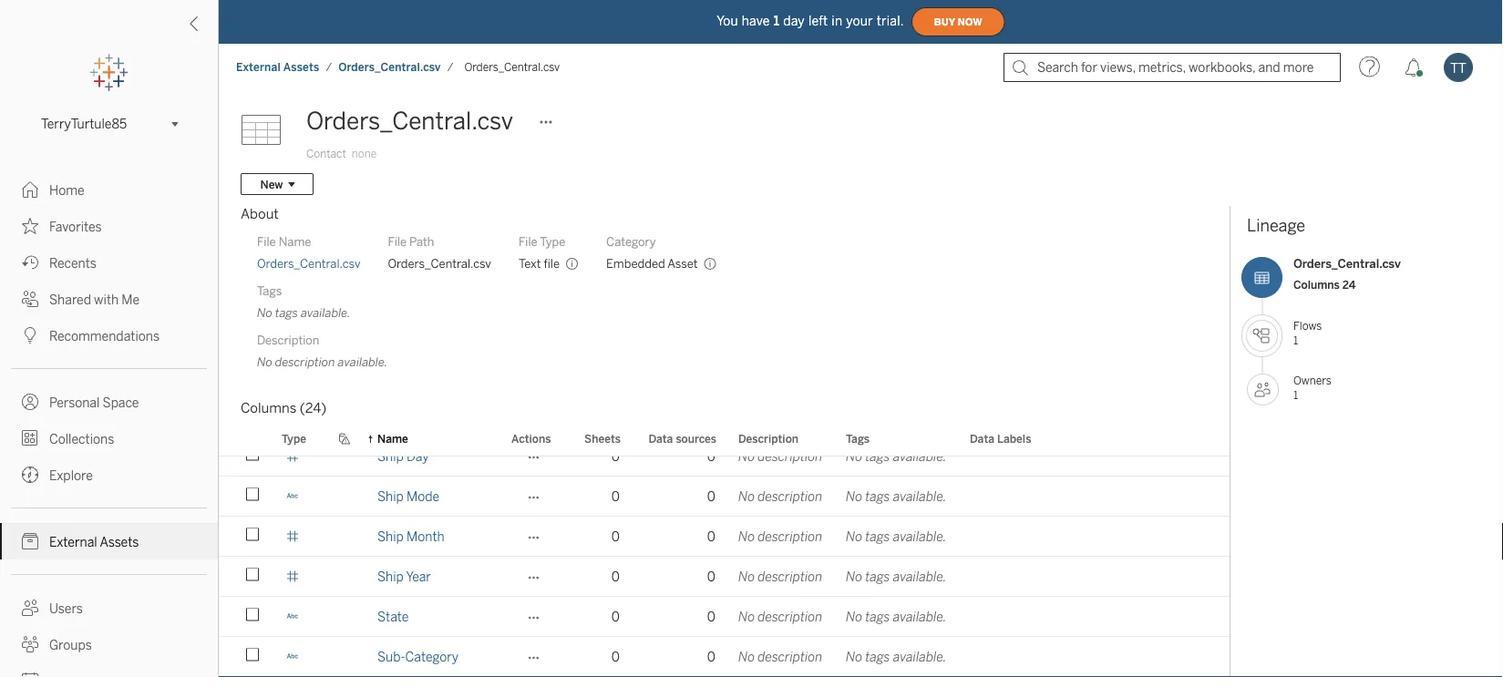 Task type: locate. For each thing, give the bounding box(es) containing it.
/ left orders_central.csv element
[[447, 61, 453, 74]]

4 row from the top
[[219, 517, 1245, 559]]

file path orders_central.csv
[[388, 234, 491, 271]]

description inside description no description available.
[[257, 333, 319, 347]]

1 horizontal spatial assets
[[283, 61, 319, 74]]

real image up tags no tags available.
[[286, 249, 299, 262]]

external for external assets
[[49, 535, 97, 550]]

data left sources
[[649, 432, 673, 445]]

3 ship from the top
[[377, 529, 404, 544]]

home
[[49, 183, 85, 198]]

flows image
[[1246, 320, 1278, 352]]

5 row from the top
[[219, 557, 1245, 599]]

type
[[540, 234, 566, 249], [282, 432, 306, 445]]

1 vertical spatial type
[[282, 432, 306, 445]]

shared with me link
[[0, 281, 218, 317]]

tags inside grid
[[846, 432, 870, 445]]

0 horizontal spatial data
[[649, 432, 673, 445]]

state
[[377, 609, 409, 624]]

0 vertical spatial tags
[[257, 284, 282, 298]]

row containing state
[[219, 597, 1245, 639]]

1 / from the left
[[326, 61, 332, 74]]

integer image
[[286, 330, 299, 342], [286, 450, 299, 463], [286, 530, 299, 543]]

2 horizontal spatial file
[[519, 234, 538, 249]]

3 no tags available. from the top
[[846, 529, 947, 544]]

description for category
[[758, 650, 822, 665]]

name up ship day
[[377, 432, 408, 445]]

2 real image from the top
[[286, 370, 299, 382]]

orders_central.csv link up none
[[337, 60, 442, 75]]

explore link
[[0, 457, 218, 493]]

2 integer image from the top
[[286, 570, 299, 583]]

1 horizontal spatial external
[[236, 61, 281, 74]]

external
[[236, 61, 281, 74], [49, 535, 97, 550]]

ship year link
[[377, 557, 431, 596]]

integer image for ship month
[[286, 530, 299, 543]]

1 vertical spatial 1
[[1294, 334, 1298, 347]]

file down about
[[257, 234, 276, 249]]

available. inside tags no tags available.
[[301, 305, 351, 320]]

0 horizontal spatial description
[[257, 333, 319, 347]]

assets
[[283, 61, 319, 74], [100, 535, 139, 550]]

description
[[257, 333, 319, 347], [738, 432, 799, 445]]

0 vertical spatial integer image
[[286, 330, 299, 342]]

1 vertical spatial string image
[[286, 610, 299, 623]]

0
[[612, 449, 620, 464], [707, 449, 716, 464], [612, 489, 620, 504], [707, 489, 716, 504], [612, 529, 620, 544], [707, 529, 716, 544], [612, 569, 620, 584], [707, 569, 716, 584], [612, 609, 620, 624], [707, 609, 716, 624], [612, 650, 620, 665], [707, 650, 716, 665]]

recommendations
[[49, 329, 160, 344]]

1 down flows
[[1294, 334, 1298, 347]]

0 horizontal spatial tags
[[257, 284, 282, 298]]

new
[[260, 178, 283, 191]]

none
[[352, 147, 377, 160]]

available. for ship month
[[893, 529, 947, 544]]

ship left year
[[377, 569, 404, 584]]

columns left 24
[[1294, 278, 1340, 291]]

4 ship from the top
[[377, 569, 404, 584]]

flows
[[1294, 319, 1322, 333]]

2 row from the top
[[219, 437, 1245, 479]]

left
[[809, 13, 828, 28]]

description
[[275, 355, 335, 369], [758, 449, 822, 464], [758, 489, 822, 504], [758, 529, 822, 544], [758, 569, 822, 584], [758, 609, 822, 624], [758, 650, 822, 665]]

0 vertical spatial real image
[[286, 249, 299, 262]]

0 horizontal spatial category
[[405, 650, 459, 665]]

ship month link
[[377, 517, 445, 556]]

3 integer image from the top
[[286, 530, 299, 543]]

1 horizontal spatial /
[[447, 61, 453, 74]]

file
[[257, 234, 276, 249], [388, 234, 407, 249], [519, 234, 538, 249]]

orders_central.csv
[[338, 61, 441, 74], [464, 61, 560, 74], [306, 107, 513, 135], [257, 256, 361, 271], [388, 256, 491, 271], [1294, 257, 1401, 271]]

0 horizontal spatial assets
[[100, 535, 139, 550]]

file inside file path orders_central.csv
[[388, 234, 407, 249]]

0 horizontal spatial /
[[326, 61, 332, 74]]

0 vertical spatial category
[[606, 234, 656, 249]]

owners
[[1294, 374, 1332, 387]]

1 vertical spatial name
[[377, 432, 408, 445]]

2 file from the left
[[388, 234, 407, 249]]

1 inside flows 1
[[1294, 334, 1298, 347]]

orders_central.csv link
[[337, 60, 442, 75], [257, 255, 361, 272]]

sub-
[[377, 650, 405, 665]]

data
[[649, 432, 673, 445], [970, 432, 995, 445]]

external down explore
[[49, 535, 97, 550]]

24
[[1343, 278, 1356, 291]]

name
[[279, 234, 311, 249], [377, 432, 408, 445]]

no
[[257, 305, 272, 320], [257, 355, 272, 369], [738, 449, 755, 464], [846, 449, 863, 464], [738, 489, 755, 504], [846, 489, 863, 504], [738, 529, 755, 544], [846, 529, 863, 544], [738, 569, 755, 584], [846, 569, 863, 584], [738, 609, 755, 624], [846, 609, 863, 624], [738, 650, 755, 665], [846, 650, 863, 665]]

available. for ship day
[[893, 449, 947, 464]]

2 row group from the top
[[219, 517, 1245, 677]]

ship month
[[377, 529, 445, 544]]

no description for category
[[738, 650, 822, 665]]

1 horizontal spatial tags
[[846, 432, 870, 445]]

data labels
[[970, 432, 1031, 445]]

0 vertical spatial integer image
[[286, 49, 299, 62]]

0 horizontal spatial external
[[49, 535, 97, 550]]

string image
[[286, 490, 299, 503], [286, 610, 299, 623]]

2 data from the left
[[970, 432, 995, 445]]

2 string image from the top
[[286, 610, 299, 623]]

external assets link up table image
[[235, 60, 320, 75]]

description for mode
[[758, 489, 822, 504]]

no tags available.
[[846, 449, 947, 464], [846, 489, 947, 504], [846, 529, 947, 544], [846, 569, 947, 584], [846, 609, 947, 624], [846, 650, 947, 665]]

assets up table image
[[283, 61, 319, 74]]

columns
[[1294, 278, 1340, 291], [241, 400, 297, 417]]

me
[[122, 292, 140, 307]]

external up table image
[[236, 61, 281, 74]]

recommendations link
[[0, 317, 218, 354]]

0 horizontal spatial columns
[[241, 400, 297, 417]]

about
[[241, 206, 279, 222]]

1 vertical spatial orders_central.csv link
[[257, 255, 361, 272]]

0 horizontal spatial name
[[279, 234, 311, 249]]

space
[[103, 395, 139, 410]]

ship day
[[377, 449, 429, 464]]

1 row from the top
[[219, 0, 1230, 36]]

external assets / orders_central.csv /
[[236, 61, 453, 74]]

1 no description from the top
[[738, 449, 822, 464]]

1 ship from the top
[[377, 449, 404, 464]]

tags for year
[[865, 569, 890, 584]]

data sources
[[649, 432, 717, 445]]

file inside file name orders_central.csv
[[257, 234, 276, 249]]

description down tags no tags available.
[[257, 333, 319, 347]]

6 row from the top
[[219, 597, 1245, 639]]

explore
[[49, 468, 93, 483]]

description inside description no description available.
[[275, 355, 335, 369]]

real image
[[286, 249, 299, 262], [286, 370, 299, 382]]

row containing ship mode
[[219, 477, 1245, 519]]

0 vertical spatial string image
[[286, 490, 299, 503]]

/
[[326, 61, 332, 74], [447, 61, 453, 74]]

row
[[219, 0, 1230, 36], [219, 437, 1245, 479], [219, 477, 1245, 519], [219, 517, 1245, 559], [219, 557, 1245, 599], [219, 597, 1245, 639], [219, 637, 1245, 677]]

ship left mode
[[377, 489, 404, 504]]

0 vertical spatial description
[[257, 333, 319, 347]]

3 string image from the top
[[286, 410, 299, 423]]

table image
[[241, 103, 295, 158]]

4 no tags available. from the top
[[846, 569, 947, 584]]

1 vertical spatial external
[[49, 535, 97, 550]]

ship mode link
[[377, 477, 440, 516]]

description right sources
[[738, 432, 799, 445]]

description for description
[[738, 432, 799, 445]]

name down about
[[279, 234, 311, 249]]

description inside grid
[[738, 432, 799, 445]]

row group
[[219, 0, 1245, 519], [219, 517, 1245, 677]]

1 row group from the top
[[219, 0, 1245, 519]]

1 vertical spatial integer image
[[286, 450, 299, 463]]

/ up contact in the left of the page
[[326, 61, 332, 74]]

sub-category
[[377, 650, 459, 665]]

state link
[[377, 597, 409, 636]]

1 down owners
[[1294, 388, 1298, 402]]

0 vertical spatial external assets link
[[235, 60, 320, 75]]

external assets link
[[235, 60, 320, 75], [0, 523, 218, 560]]

1 horizontal spatial type
[[540, 234, 566, 249]]

assets up users link
[[100, 535, 139, 550]]

personal space
[[49, 395, 139, 410]]

6 no description from the top
[[738, 650, 822, 665]]

0 vertical spatial name
[[279, 234, 311, 249]]

1 data from the left
[[649, 432, 673, 445]]

ship left day
[[377, 449, 404, 464]]

2 integer image from the top
[[286, 450, 299, 463]]

1 horizontal spatial category
[[606, 234, 656, 249]]

integer image
[[286, 49, 299, 62], [286, 570, 299, 583]]

1 no tags available. from the top
[[846, 449, 947, 464]]

1 string image from the top
[[286, 490, 299, 503]]

3 row from the top
[[219, 477, 1245, 519]]

1 horizontal spatial name
[[377, 432, 408, 445]]

orders_central.csv link up tags no tags available.
[[257, 255, 361, 272]]

buy
[[934, 16, 955, 28]]

1 vertical spatial integer image
[[286, 570, 299, 583]]

1 for owners 1
[[1294, 388, 1298, 402]]

tags no tags available.
[[257, 284, 351, 320]]

this table or file is embedded in the published asset on the server, and you can't create a new workbook from it. files embedded in workbooks aren't shared with other tableau site users. image
[[703, 257, 717, 271]]

navigation panel element
[[0, 55, 218, 677]]

no description for month
[[738, 529, 822, 544]]

contact
[[306, 147, 346, 160]]

1
[[774, 13, 780, 28], [1294, 334, 1298, 347], [1294, 388, 1298, 402]]

1 vertical spatial category
[[405, 650, 459, 665]]

1 horizontal spatial description
[[738, 432, 799, 445]]

7 row from the top
[[219, 637, 1245, 677]]

no inside tags no tags available.
[[257, 305, 272, 320]]

0 horizontal spatial type
[[282, 432, 306, 445]]

0 horizontal spatial external assets link
[[0, 523, 218, 560]]

tags
[[275, 305, 298, 320], [865, 449, 890, 464], [865, 489, 890, 504], [865, 529, 890, 544], [865, 569, 890, 584], [865, 609, 890, 624], [865, 650, 890, 665]]

2 no tags available. from the top
[[846, 489, 947, 504]]

file for file name
[[257, 234, 276, 249]]

2 vertical spatial integer image
[[286, 530, 299, 543]]

available. for sub-category
[[893, 650, 947, 665]]

shared
[[49, 292, 91, 307]]

0 vertical spatial external
[[236, 61, 281, 74]]

0 vertical spatial assets
[[283, 61, 319, 74]]

1 horizontal spatial data
[[970, 432, 995, 445]]

asset
[[667, 256, 698, 271]]

assets inside 'link'
[[100, 535, 139, 550]]

type up file
[[540, 234, 566, 249]]

orders_central.csv element
[[459, 61, 565, 74]]

tags for day
[[865, 449, 890, 464]]

external inside external assets 'link'
[[49, 535, 97, 550]]

available.
[[301, 305, 351, 320], [338, 355, 388, 369], [893, 449, 947, 464], [893, 489, 947, 504], [893, 529, 947, 544], [893, 569, 947, 584], [893, 609, 947, 624], [893, 650, 947, 665]]

1 left day
[[774, 13, 780, 28]]

type down columns (24)
[[282, 432, 306, 445]]

4 no description from the top
[[738, 569, 822, 584]]

1 vertical spatial tags
[[846, 432, 870, 445]]

tags for tags
[[846, 432, 870, 445]]

2 vertical spatial 1
[[1294, 388, 1298, 402]]

6 no tags available. from the top
[[846, 650, 947, 665]]

1 vertical spatial assets
[[100, 535, 139, 550]]

external for external assets / orders_central.csv /
[[236, 61, 281, 74]]

3 file from the left
[[519, 234, 538, 249]]

no description
[[738, 449, 822, 464], [738, 489, 822, 504], [738, 529, 822, 544], [738, 569, 822, 584], [738, 609, 822, 624], [738, 650, 822, 665]]

2 string image from the top
[[286, 209, 299, 222]]

grid
[[219, 0, 1245, 677]]

real image up columns (24)
[[286, 370, 299, 382]]

ship for ship day
[[377, 449, 404, 464]]

ship left month at the left
[[377, 529, 404, 544]]

0 horizontal spatial file
[[257, 234, 276, 249]]

ship
[[377, 449, 404, 464], [377, 489, 404, 504], [377, 529, 404, 544], [377, 569, 404, 584]]

file up text
[[519, 234, 538, 249]]

columns inside orders_central.csv columns 24
[[1294, 278, 1340, 291]]

file type
[[519, 234, 566, 249]]

0 vertical spatial columns
[[1294, 278, 1340, 291]]

2 / from the left
[[447, 61, 453, 74]]

1 file from the left
[[257, 234, 276, 249]]

category up embedded
[[606, 234, 656, 249]]

sheets
[[584, 432, 621, 445]]

ship for ship year
[[377, 569, 404, 584]]

name inside grid
[[377, 432, 408, 445]]

file left the path in the top of the page
[[388, 234, 407, 249]]

2 no description from the top
[[738, 489, 822, 504]]

category down state
[[405, 650, 459, 665]]

1 vertical spatial description
[[738, 432, 799, 445]]

3 no description from the top
[[738, 529, 822, 544]]

2 ship from the top
[[377, 489, 404, 504]]

1 inside "owners 1"
[[1294, 388, 1298, 402]]

1 vertical spatial real image
[[286, 370, 299, 382]]

1 horizontal spatial file
[[388, 234, 407, 249]]

1 horizontal spatial columns
[[1294, 278, 1340, 291]]

tags inside tags no tags available.
[[257, 284, 282, 298]]

columns left (24)
[[241, 400, 297, 417]]

description for day
[[758, 449, 822, 464]]

external assets link up users link
[[0, 523, 218, 560]]

available. for ship year
[[893, 569, 947, 584]]

string image
[[286, 169, 299, 182], [286, 209, 299, 222], [286, 410, 299, 423], [286, 650, 299, 663]]

data left labels
[[970, 432, 995, 445]]



Task type: vqa. For each thing, say whether or not it's contained in the screenshot.
Day description
yes



Task type: describe. For each thing, give the bounding box(es) containing it.
no description for mode
[[738, 489, 822, 504]]

assets for external assets
[[100, 535, 139, 550]]

month
[[407, 529, 445, 544]]

0 vertical spatial orders_central.csv link
[[337, 60, 442, 75]]

sources
[[676, 432, 717, 445]]

available. for ship mode
[[893, 489, 947, 504]]

with
[[94, 292, 119, 307]]

tags inside tags no tags available.
[[275, 305, 298, 320]]

groups
[[49, 638, 92, 653]]

trial.
[[877, 13, 904, 28]]

groups link
[[0, 626, 218, 663]]

columns image
[[1242, 257, 1283, 298]]

ship mode
[[377, 489, 440, 504]]

file for file path
[[388, 234, 407, 249]]

collections link
[[0, 420, 218, 457]]

ship day link
[[377, 437, 429, 476]]

personal space link
[[0, 384, 218, 420]]

year
[[406, 569, 431, 584]]

ship year
[[377, 569, 431, 584]]

owners 1
[[1294, 374, 1332, 402]]

0 vertical spatial 1
[[774, 13, 780, 28]]

this file type can only contain a single table. image
[[565, 257, 579, 271]]

favorites
[[49, 219, 102, 234]]

1 integer image from the top
[[286, 49, 299, 62]]

orders_central.csv columns 24
[[1294, 257, 1401, 291]]

description for year
[[758, 569, 822, 584]]

description for description no description available.
[[257, 333, 319, 347]]

no tags available. for day
[[846, 449, 947, 464]]

main navigation. press the up and down arrow keys to access links. element
[[0, 171, 218, 677]]

in
[[832, 13, 843, 28]]

5 no description from the top
[[738, 609, 822, 624]]

row group containing ship month
[[219, 517, 1245, 677]]

external assets
[[49, 535, 139, 550]]

no description for year
[[738, 569, 822, 584]]

labels
[[997, 432, 1031, 445]]

lineage
[[1247, 216, 1305, 236]]

0 vertical spatial type
[[540, 234, 566, 249]]

personal
[[49, 395, 100, 410]]

grid containing ship day
[[219, 0, 1245, 677]]

buy now button
[[911, 7, 1005, 36]]

recents
[[49, 256, 96, 271]]

terryturtule85
[[41, 116, 127, 131]]

tags for month
[[865, 529, 890, 544]]

terryturtule85 button
[[34, 113, 184, 135]]

string image for state
[[286, 610, 299, 623]]

description no description available.
[[257, 333, 388, 369]]

1 string image from the top
[[286, 169, 299, 182]]

ship for ship month
[[377, 529, 404, 544]]

no tags available. for month
[[846, 529, 947, 544]]

ship for ship mode
[[377, 489, 404, 504]]

collections
[[49, 432, 114, 447]]

(24)
[[300, 400, 327, 417]]

users link
[[0, 590, 218, 626]]

embedded asset
[[606, 256, 698, 271]]

sub-category link
[[377, 637, 459, 676]]

buy now
[[934, 16, 982, 28]]

type inside grid
[[282, 432, 306, 445]]

data for data sources
[[649, 432, 673, 445]]

mode
[[407, 489, 440, 504]]

available. inside description no description available.
[[338, 355, 388, 369]]

no tags available. for category
[[846, 650, 947, 665]]

actions
[[511, 432, 551, 445]]

contact none
[[306, 147, 377, 160]]

4 string image from the top
[[286, 650, 299, 663]]

home link
[[0, 171, 218, 208]]

description for month
[[758, 529, 822, 544]]

file name orders_central.csv
[[257, 234, 361, 271]]

no description for day
[[738, 449, 822, 464]]

new button
[[241, 173, 314, 195]]

users
[[49, 601, 83, 616]]

tags for category
[[865, 650, 890, 665]]

row containing sub-category
[[219, 637, 1245, 677]]

available. for state
[[893, 609, 947, 624]]

embedded
[[606, 256, 665, 271]]

have
[[742, 13, 770, 28]]

recents link
[[0, 244, 218, 281]]

tags for tags no tags available.
[[257, 284, 282, 298]]

you
[[717, 13, 738, 28]]

file
[[544, 256, 560, 271]]

1 real image from the top
[[286, 249, 299, 262]]

owners image
[[1247, 374, 1279, 406]]

category inside row group
[[405, 650, 459, 665]]

no tags available. for year
[[846, 569, 947, 584]]

row containing ship year
[[219, 557, 1245, 599]]

no tags available. for mode
[[846, 489, 947, 504]]

your
[[846, 13, 873, 28]]

1 integer image from the top
[[286, 330, 299, 342]]

columns (24)
[[241, 400, 327, 417]]

row containing ship month
[[219, 517, 1245, 559]]

1 for flows 1
[[1294, 334, 1298, 347]]

assets for external assets / orders_central.csv /
[[283, 61, 319, 74]]

text file
[[519, 256, 560, 271]]

1 vertical spatial columns
[[241, 400, 297, 417]]

1 vertical spatial external assets link
[[0, 523, 218, 560]]

row group containing ship day
[[219, 0, 1245, 519]]

row containing ship day
[[219, 437, 1245, 479]]

data for data labels
[[970, 432, 995, 445]]

day
[[783, 13, 805, 28]]

name inside file name orders_central.csv
[[279, 234, 311, 249]]

favorites link
[[0, 208, 218, 244]]

tags for mode
[[865, 489, 890, 504]]

text
[[519, 256, 541, 271]]

day
[[407, 449, 429, 464]]

row inside row group
[[219, 0, 1230, 36]]

path
[[409, 234, 434, 249]]

5 no tags available. from the top
[[846, 609, 947, 624]]

shared with me
[[49, 292, 140, 307]]

string image for ship mode
[[286, 490, 299, 503]]

flows 1
[[1294, 319, 1322, 347]]

1 horizontal spatial external assets link
[[235, 60, 320, 75]]

integer image for ship day
[[286, 450, 299, 463]]

no inside description no description available.
[[257, 355, 272, 369]]

now
[[958, 16, 982, 28]]

Search for views, metrics, workbooks, and more text field
[[1004, 53, 1341, 82]]

you have 1 day left in your trial.
[[717, 13, 904, 28]]



